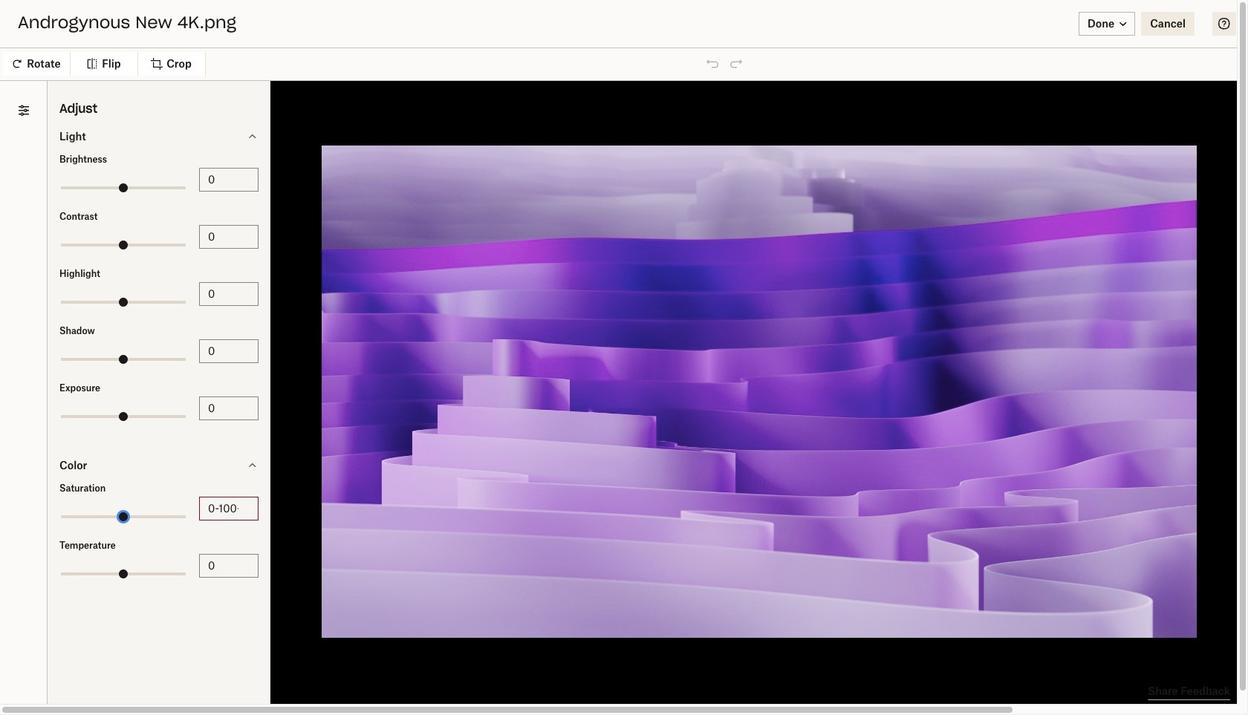 Task type: vqa. For each thing, say whether or not it's contained in the screenshot.
Image - Pridewallpaper.Png 12/5/2023, 2:22:29 Pm on the right of page
yes



Task type: describe. For each thing, give the bounding box(es) containing it.
image - sapphic_4k.png 12/5/2023, 2:21:12 pm image
[[572, 407, 696, 531]]

dropbox image
[[12, 45, 42, 75]]

image - 04-pink_orange_lm-4k.png 12/5/2023, 2:20:14 pm image
[[317, 534, 442, 658]]

image - demifluidnew_4k.png 12/5/2023, 2:23:22 pm image
[[445, 280, 569, 404]]

image - multisexual_4k.png 12/5/2023, 2:22:11 pm image
[[190, 407, 315, 531]]

image - 07-green_blue_lm-4k.png 12/5/2023, 2:19:16 pm image
[[954, 661, 1078, 716]]

image - 06-yellow_lm-4k.png 12/5/2023, 2:20:00 pm image
[[826, 534, 951, 658]]

1 tab list from the left
[[190, 208, 439, 232]]

image - pridewallpaper.png 12/5/2023, 2:22:29 pm image
[[954, 280, 1078, 404]]

image - 01-purple_dm-4k.png 12/5/2023, 2:20:21 pm image
[[1081, 407, 1205, 531]]

image - 03-blue_purple_lm-4k.png 12/5/2023, 2:20:22 pm image
[[954, 407, 1078, 531]]

image - 08-green_blue_dm-4k.png 12/5/2023, 2:19:30 pm image
[[572, 661, 696, 716]]

2 tab list from the left
[[457, 208, 624, 232]]

image - transmasculine_4k.png 12/5/2023, 2:23:06 pm image
[[572, 280, 696, 404]]

image - 03-blue_purple_dm-4k.png 12/5/2023, 2:20:29 pm image
[[826, 407, 951, 531]]

image - 02-wave_dm-4k.png 12/5/2023, 2:19:13 pm image
[[1081, 661, 1205, 716]]



Task type: locate. For each thing, give the bounding box(es) containing it.
image - 07-green_blue_dm-4k.png 12/5/2023, 2:19:26 pm image
[[699, 661, 823, 716]]

Photo Zoom Slider range field
[[674, 219, 770, 220]]

image - diamoric_4k.png 12/5/2023, 2:21:27 pm image
[[445, 407, 569, 531]]

image - 04-pink_orange_dm-4k.png 12/5/2023, 2:20:04 pm image
[[572, 534, 696, 658]]

None range field
[[61, 186, 186, 189], [61, 244, 186, 246], [61, 301, 186, 304], [61, 358, 186, 361], [61, 415, 186, 418], [61, 516, 186, 519], [61, 573, 186, 576], [61, 186, 186, 189], [61, 244, 186, 246], [61, 301, 186, 304], [61, 358, 186, 361], [61, 415, 186, 418], [61, 516, 186, 519], [61, 573, 186, 576]]

image - 05-orange_dm-4k.png 12/5/2023, 2:19:50 pm image
[[1081, 534, 1205, 658]]

dialog
[[0, 0, 1249, 716]]

image - 08-green_blue_lm-4k.png 12/5/2023, 2:19:23 pm image
[[826, 661, 951, 716]]

image - 02-green_blue_lm-4k.png 12/5/2023, 2:20:03 pm image
[[699, 534, 823, 658]]

1 horizontal spatial tab list
[[457, 208, 624, 232]]

image - transfeminine_4k.png 12/5/2023, 2:22:40 pm image
[[826, 280, 951, 404]]

image - 03-devhome_dm-4k.png 12/5/2023, 2:19:35 pm image
[[445, 661, 569, 716]]

image - 03-devhome_lm-4k.png 12/5/2023, 2:19:43 pm image
[[317, 661, 442, 716]]

image - aromanticasexual_4k.png 12/5/2023, 2:21:57 pm image
[[317, 407, 442, 531]]

image - 02-green_blue_dm-4k.png 12/5/2023, 2:20:17 pm image
[[190, 534, 315, 658]]

0 horizontal spatial tab list
[[190, 208, 439, 232]]

image - greenblue.png 12/5/2023, 2:23:30 pm image
[[317, 280, 442, 404]]

group
[[0, 340, 178, 488]]

image - 01-purple_lm-4k.png 12/5/2023, 2:20:08 pm image
[[445, 534, 569, 658]]

list item
[[0, 119, 178, 149]]

list
[[0, 81, 178, 308]]

tab list
[[190, 208, 439, 232], [457, 208, 624, 232]]

image - multigender_4k.png 12/5/2023, 2:20:59 pm image
[[699, 407, 823, 531]]

image - 05-orange_lm-4k.png 12/5/2023, 2:19:45 pm image
[[190, 661, 315, 716]]

image - 06-yellow_dm-4k.png 12/5/2023, 2:19:53 pm image
[[954, 534, 1078, 658]]

alert
[[0, 0, 1249, 30]]

image - aspec_4k.png 12/5/2023, 2:22:55 pm image
[[699, 280, 823, 404]]

image - androgynous new 4k.png 12/5/2023, 2:22:18 pm image
[[1081, 280, 1205, 404]]

None number field
[[208, 171, 250, 188], [208, 229, 250, 245], [208, 286, 250, 302], [208, 343, 250, 359], [208, 400, 250, 417], [208, 501, 250, 517], [208, 558, 250, 574], [208, 171, 250, 188], [208, 229, 250, 245], [208, 286, 250, 302], [208, 343, 250, 359], [208, 400, 250, 417], [208, 501, 250, 517], [208, 558, 250, 574]]

image - transneutral_4k.png 12/5/2023, 2:23:34 pm image
[[190, 280, 315, 404]]



